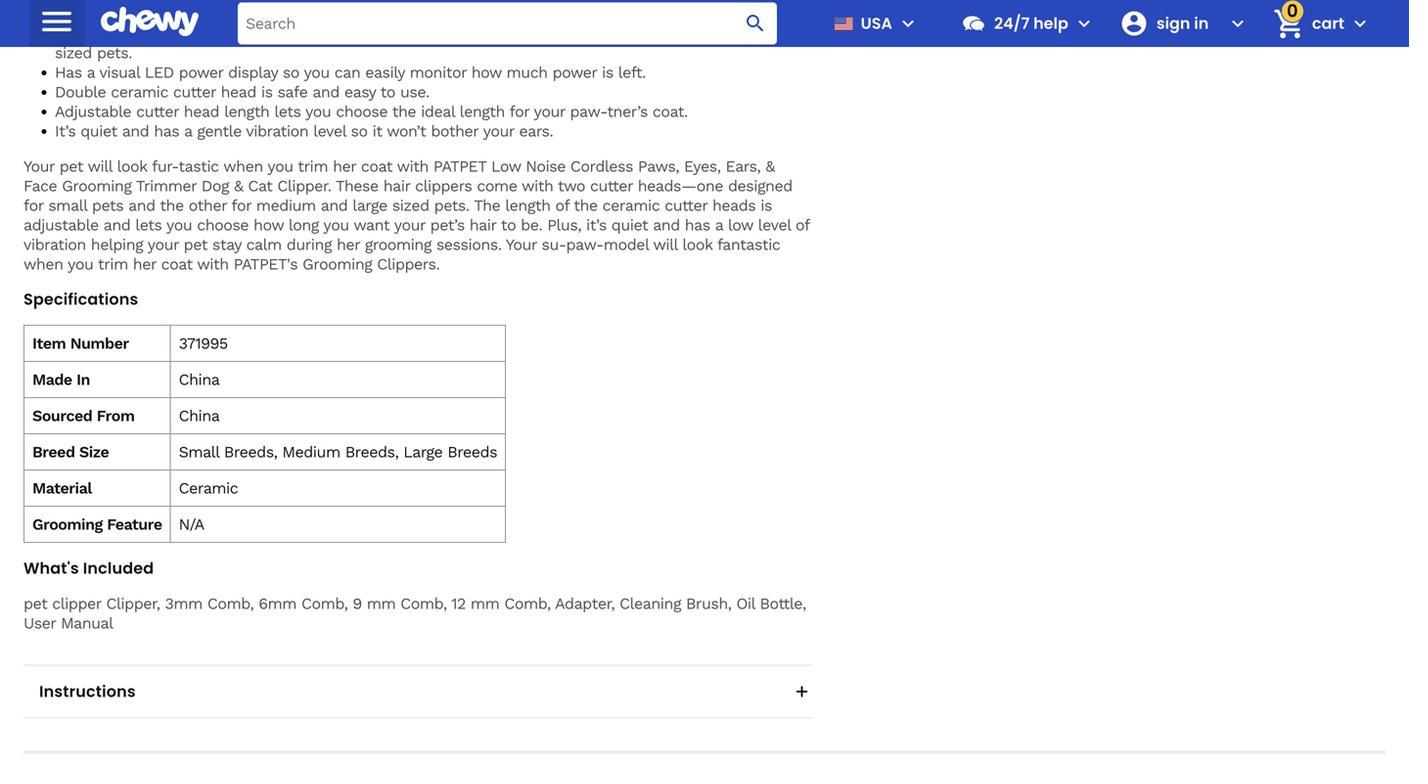 Task type: vqa. For each thing, say whether or not it's contained in the screenshot.
look to the top
yes



Task type: locate. For each thing, give the bounding box(es) containing it.
1 vertical spatial trim
[[98, 255, 128, 274]]

eyes,
[[684, 157, 721, 176]]

level inside grooming clippers come with two cutter head options—one for small and one for medium and large sized pets. has a visual led power display so you can easily monitor how much power is left. double ceramic cutter head is safe and easy to use. adjustable cutter head length lets you choose the ideal length for your paw-tner's coat. it's quiet and has a gentle vibration level so it won't bother your ears.
[[313, 122, 346, 140]]

1 horizontal spatial will
[[653, 235, 678, 254]]

1 vertical spatial pet
[[184, 235, 207, 254]]

of right low
[[796, 216, 810, 234]]

1 horizontal spatial pets.
[[434, 196, 470, 215]]

and up helping
[[104, 216, 130, 234]]

when up cat
[[223, 157, 263, 176]]

specifications
[[23, 288, 138, 310]]

pets. up visual in the left of the page
[[97, 44, 132, 62]]

medium
[[649, 24, 709, 43], [256, 196, 316, 215]]

0 vertical spatial come
[[191, 24, 231, 43]]

1 horizontal spatial mm
[[471, 595, 500, 613]]

0 vertical spatial large
[[746, 24, 781, 43]]

account menu image
[[1226, 12, 1250, 35]]

low
[[491, 157, 521, 176]]

items image
[[1272, 7, 1306, 41]]

clippers inside grooming clippers come with two cutter head options—one for small and one for medium and large sized pets. has a visual led power display so you can easily monitor how much power is left. double ceramic cutter head is safe and easy to use. adjustable cutter head length lets you choose the ideal length for your paw-tner's coat. it's quiet and has a gentle vibration level so it won't bother your ears.
[[129, 24, 186, 43]]

sessions.
[[436, 235, 502, 254]]

paws,
[[638, 157, 679, 176]]

ceramic down led
[[111, 83, 168, 101]]

1 horizontal spatial the
[[392, 102, 416, 121]]

the
[[392, 102, 416, 121], [160, 196, 184, 215], [574, 196, 598, 215]]

and down heads—one
[[653, 216, 680, 234]]

pet up user
[[23, 595, 47, 613]]

medium
[[282, 443, 340, 462]]

1 vertical spatial so
[[351, 122, 368, 140]]

0 horizontal spatial quiet
[[81, 122, 117, 140]]

su-
[[542, 235, 566, 254]]

calm
[[246, 235, 282, 254]]

bother
[[431, 122, 479, 140]]

has up fur-
[[154, 122, 179, 140]]

2 horizontal spatial length
[[505, 196, 551, 215]]

clippers.
[[377, 255, 440, 274]]

grooming up has
[[55, 24, 124, 43]]

4 comb, from the left
[[505, 595, 551, 613]]

0 horizontal spatial length
[[224, 102, 270, 121]]

the for other
[[574, 196, 598, 215]]

1 vertical spatial head
[[221, 83, 256, 101]]

1 horizontal spatial of
[[796, 216, 810, 234]]

ears,
[[726, 157, 761, 176]]

your up ears.
[[534, 102, 565, 121]]

when down "adjustable"
[[23, 255, 63, 274]]

level left it
[[313, 122, 346, 140]]

to inside grooming clippers come with two cutter head options—one for small and one for medium and large sized pets. has a visual led power display so you can easily monitor how much power is left. double ceramic cutter head is safe and easy to use. adjustable cutter head length lets you choose the ideal length for your paw-tner's coat. it's quiet and has a gentle vibration level so it won't bother your ears.
[[380, 83, 396, 101]]

2 comb, from the left
[[301, 595, 348, 613]]

1 horizontal spatial has
[[685, 216, 710, 234]]

your down 'be.'
[[506, 235, 537, 254]]

1 vertical spatial your
[[506, 235, 537, 254]]

to
[[380, 83, 396, 101], [501, 216, 516, 234]]

long
[[289, 216, 319, 234]]

pet left stay
[[184, 235, 207, 254]]

grooming up pets
[[62, 177, 132, 195]]

a inside the your pet will look fur-tastic when you trim her coat with patpet low noise cordless paws, eyes, ears, & face grooming trimmer dog & cat clipper. these hair clippers come with two cutter heads—one designed for small pets and the other for medium and large sized pets. the length of the ceramic cutter heads is adjustable and lets you choose how long you want your pet's hair to be. plus, it's quiet and has a low level of vibration helping your pet stay calm during her grooming sessions. your su-paw-model will look fantastic when you trim her coat with patpet's grooming clippers.
[[715, 216, 723, 234]]

coat down other
[[161, 255, 193, 274]]

0 vertical spatial in
[[1194, 12, 1209, 34]]

2 mm from the left
[[471, 595, 500, 613]]

0 vertical spatial a
[[87, 63, 95, 82]]

lets down safe
[[274, 102, 301, 121]]

head up gentle
[[184, 102, 219, 121]]

0 vertical spatial so
[[283, 63, 299, 82]]

0 horizontal spatial look
[[117, 157, 147, 176]]

1 horizontal spatial trim
[[298, 157, 328, 176]]

0 horizontal spatial come
[[191, 24, 231, 43]]

vibration down safe
[[246, 122, 309, 140]]

0 horizontal spatial hair
[[383, 177, 410, 195]]

ceramic up model
[[603, 196, 660, 215]]

menu image
[[897, 12, 920, 35]]

0 vertical spatial china
[[179, 371, 220, 389]]

china down 371995
[[179, 371, 220, 389]]

1 mm from the left
[[367, 595, 396, 613]]

won't
[[387, 122, 426, 140]]

a left gentle
[[184, 122, 192, 140]]

is down display
[[261, 83, 273, 101]]

& left cat
[[234, 177, 243, 195]]

0 horizontal spatial small
[[48, 196, 87, 215]]

0 horizontal spatial head
[[184, 102, 219, 121]]

pets. up the "pet's"
[[434, 196, 470, 215]]

2 vertical spatial a
[[715, 216, 723, 234]]

lets up helping
[[135, 216, 162, 234]]

head
[[352, 24, 388, 43], [221, 83, 256, 101], [184, 102, 219, 121]]

trim up the clipper.
[[298, 157, 328, 176]]

with down won't
[[397, 157, 429, 176]]

so left it
[[351, 122, 368, 140]]

grooming inside grooming clippers come with two cutter head options—one for small and one for medium and large sized pets. has a visual led power display so you can easily monitor how much power is left. double ceramic cutter head is safe and easy to use. adjustable cutter head length lets you choose the ideal length for your paw-tner's coat. it's quiet and has a gentle vibration level so it won't bother your ears.
[[55, 24, 124, 43]]

1 horizontal spatial quiet
[[612, 216, 648, 234]]

ceramic
[[111, 83, 168, 101], [603, 196, 660, 215]]

grooming
[[55, 24, 124, 43], [62, 177, 132, 195], [303, 255, 372, 274], [32, 515, 103, 534]]

with down noise
[[522, 177, 553, 195]]

large inside grooming clippers come with two cutter head options—one for small and one for medium and large sized pets. has a visual led power display so you can easily monitor how much power is left. double ceramic cutter head is safe and easy to use. adjustable cutter head length lets you choose the ideal length for your paw-tner's coat. it's quiet and has a gentle vibration level so it won't bother your ears.
[[746, 24, 781, 43]]

0 vertical spatial look
[[117, 157, 147, 176]]

trimmer
[[136, 177, 197, 195]]

be.
[[521, 216, 543, 234]]

will up pets
[[88, 157, 112, 176]]

so
[[283, 63, 299, 82], [351, 122, 368, 140]]

designed
[[728, 177, 793, 195]]

2 power from the left
[[553, 63, 597, 82]]

breeds, left large
[[345, 443, 399, 462]]

pet
[[59, 157, 83, 176], [184, 235, 207, 254], [23, 595, 47, 613]]

0 vertical spatial of
[[555, 196, 569, 215]]

come up display
[[191, 24, 231, 43]]

to down easily
[[380, 83, 396, 101]]

look left fantastic
[[683, 235, 713, 254]]

length
[[224, 102, 270, 121], [460, 102, 505, 121], [505, 196, 551, 215]]

comb, left 9
[[301, 595, 348, 613]]

for
[[493, 24, 513, 43], [625, 24, 645, 43], [510, 102, 530, 121], [23, 196, 43, 215], [231, 196, 251, 215]]

and
[[561, 24, 588, 43], [714, 24, 741, 43], [313, 83, 340, 101], [122, 122, 149, 140], [128, 196, 155, 215], [321, 196, 348, 215], [104, 216, 130, 234], [653, 216, 680, 234]]

pet down it's
[[59, 157, 83, 176]]

24/7
[[995, 12, 1030, 34]]

two up display
[[272, 24, 300, 43]]

you left can
[[304, 63, 330, 82]]

you
[[304, 63, 330, 82], [305, 102, 331, 121], [268, 157, 293, 176], [166, 216, 192, 234], [323, 216, 349, 234], [68, 255, 93, 274]]

0 horizontal spatial ceramic
[[111, 83, 168, 101]]

1 horizontal spatial level
[[758, 216, 791, 234]]

1 horizontal spatial clippers
[[415, 177, 472, 195]]

power
[[179, 63, 223, 82], [553, 63, 597, 82]]

sized up has
[[55, 44, 92, 62]]

0 horizontal spatial the
[[160, 196, 184, 215]]

her
[[333, 157, 356, 176], [337, 235, 360, 254], [133, 255, 156, 274]]

mm
[[367, 595, 396, 613], [471, 595, 500, 613]]

1 vertical spatial vibration
[[23, 235, 86, 254]]

0 vertical spatial your
[[23, 157, 55, 176]]

coat
[[361, 157, 393, 176], [161, 255, 193, 274]]

medium right the one
[[649, 24, 709, 43]]

left.
[[618, 63, 646, 82]]

quiet up model
[[612, 216, 648, 234]]

vibration inside the your pet will look fur-tastic when you trim her coat with patpet low noise cordless paws, eyes, ears, & face grooming trimmer dog & cat clipper. these hair clippers come with two cutter heads—one designed for small pets and the other for medium and large sized pets. the length of the ceramic cutter heads is adjustable and lets you choose how long you want your pet's hair to be. plus, it's quiet and has a low level of vibration helping your pet stay calm during her grooming sessions. your su-paw-model will look fantastic when you trim her coat with patpet's grooming clippers.
[[23, 235, 86, 254]]

0 horizontal spatial mm
[[367, 595, 396, 613]]

1 vertical spatial how
[[254, 216, 284, 234]]

0 horizontal spatial breeds,
[[224, 443, 277, 462]]

1 vertical spatial medium
[[256, 196, 316, 215]]

2 china from the top
[[179, 407, 220, 425]]

0 vertical spatial ceramic
[[111, 83, 168, 101]]

1 horizontal spatial head
[[221, 83, 256, 101]]

the up won't
[[392, 102, 416, 121]]

for up ears.
[[510, 102, 530, 121]]

cutter
[[304, 24, 347, 43], [173, 83, 216, 101], [136, 102, 179, 121], [590, 177, 633, 195], [665, 196, 708, 215]]

your up face
[[23, 157, 55, 176]]

look left fur-
[[117, 157, 147, 176]]

choose up stay
[[197, 216, 249, 234]]

want
[[354, 216, 390, 234]]

lets inside the your pet will look fur-tastic when you trim her coat with patpet low noise cordless paws, eyes, ears, & face grooming trimmer dog & cat clipper. these hair clippers come with two cutter heads—one designed for small pets and the other for medium and large sized pets. the length of the ceramic cutter heads is adjustable and lets you choose how long you want your pet's hair to be. plus, it's quiet and has a low level of vibration helping your pet stay calm during her grooming sessions. your su-paw-model will look fantastic when you trim her coat with patpet's grooming clippers.
[[135, 216, 162, 234]]

sign in
[[1157, 12, 1209, 34]]

0 horizontal spatial level
[[313, 122, 346, 140]]

1 vertical spatial ceramic
[[603, 196, 660, 215]]

0 horizontal spatial medium
[[256, 196, 316, 215]]

0 vertical spatial lets
[[274, 102, 301, 121]]

oil
[[737, 595, 755, 613]]

power right much
[[553, 63, 597, 82]]

large
[[404, 443, 443, 462]]

clippers inside the your pet will look fur-tastic when you trim her coat with patpet low noise cordless paws, eyes, ears, & face grooming trimmer dog & cat clipper. these hair clippers come with two cutter heads—one designed for small pets and the other for medium and large sized pets. the length of the ceramic cutter heads is adjustable and lets you choose how long you want your pet's hair to be. plus, it's quiet and has a low level of vibration helping your pet stay calm during her grooming sessions. your su-paw-model will look fantastic when you trim her coat with patpet's grooming clippers.
[[415, 177, 472, 195]]

small up "adjustable"
[[48, 196, 87, 215]]

how left much
[[472, 63, 502, 82]]

come
[[191, 24, 231, 43], [477, 177, 517, 195]]

is
[[602, 63, 614, 82], [261, 83, 273, 101], [761, 196, 772, 215]]

0 horizontal spatial a
[[87, 63, 95, 82]]

paw- inside grooming clippers come with two cutter head options—one for small and one for medium and large sized pets. has a visual led power display so you can easily monitor how much power is left. double ceramic cutter head is safe and easy to use. adjustable cutter head length lets you choose the ideal length for your paw-tner's coat. it's quiet and has a gentle vibration level so it won't bother your ears.
[[570, 102, 607, 121]]

cart menu image
[[1349, 12, 1372, 35]]

clippers
[[129, 24, 186, 43], [415, 177, 472, 195]]

1 horizontal spatial a
[[184, 122, 192, 140]]

2 vertical spatial is
[[761, 196, 772, 215]]

&
[[766, 157, 775, 176], [234, 177, 243, 195]]

1 comb, from the left
[[207, 595, 254, 613]]

mm right 9
[[367, 595, 396, 613]]

1 horizontal spatial come
[[477, 177, 517, 195]]

her down the want
[[337, 235, 360, 254]]

dog
[[201, 177, 229, 195]]

1 vertical spatial paw-
[[566, 235, 604, 254]]

number
[[70, 334, 129, 353]]

the inside grooming clippers come with two cutter head options—one for small and one for medium and large sized pets. has a visual led power display so you can easily monitor how much power is left. double ceramic cutter head is safe and easy to use. adjustable cutter head length lets you choose the ideal length for your paw-tner's coat. it's quiet and has a gentle vibration level so it won't bother your ears.
[[392, 102, 416, 121]]

hair down the
[[470, 216, 496, 234]]

in right sign
[[1194, 12, 1209, 34]]

mm right 12
[[471, 595, 500, 613]]

0 vertical spatial small
[[518, 24, 557, 43]]

tastic
[[179, 157, 219, 176]]

clippers up led
[[129, 24, 186, 43]]

you up cat
[[268, 157, 293, 176]]

lets
[[274, 102, 301, 121], [135, 216, 162, 234]]

1 vertical spatial look
[[683, 235, 713, 254]]

0 horizontal spatial has
[[154, 122, 179, 140]]

two inside the your pet will look fur-tastic when you trim her coat with patpet low noise cordless paws, eyes, ears, & face grooming trimmer dog & cat clipper. these hair clippers come with two cutter heads—one designed for small pets and the other for medium and large sized pets. the length of the ceramic cutter heads is adjustable and lets you choose how long you want your pet's hair to be. plus, it's quiet and has a low level of vibration helping your pet stay calm during her grooming sessions. your su-paw-model will look fantastic when you trim her coat with patpet's grooming clippers.
[[558, 177, 585, 195]]

will right model
[[653, 235, 678, 254]]

9
[[353, 595, 362, 613]]

length up 'be.'
[[505, 196, 551, 215]]

in for made in
[[76, 371, 90, 389]]

0 horizontal spatial vibration
[[23, 235, 86, 254]]

1 vertical spatial has
[[685, 216, 710, 234]]

1 vertical spatial sized
[[392, 196, 429, 215]]

1 horizontal spatial choose
[[336, 102, 388, 121]]

0 vertical spatial paw-
[[570, 102, 607, 121]]

1 power from the left
[[179, 63, 223, 82]]

small inside grooming clippers come with two cutter head options—one for small and one for medium and large sized pets. has a visual led power display so you can easily monitor how much power is left. double ceramic cutter head is safe and easy to use. adjustable cutter head length lets you choose the ideal length for your paw-tner's coat. it's quiet and has a gentle vibration level so it won't bother your ears.
[[518, 24, 557, 43]]

to left 'be.'
[[501, 216, 516, 234]]

grooming down "during"
[[303, 255, 372, 274]]

how inside the your pet will look fur-tastic when you trim her coat with patpet low noise cordless paws, eyes, ears, & face grooming trimmer dog & cat clipper. these hair clippers come with two cutter heads—one designed for small pets and the other for medium and large sized pets. the length of the ceramic cutter heads is adjustable and lets you choose how long you want your pet's hair to be. plus, it's quiet and has a low level of vibration helping your pet stay calm during her grooming sessions. your su-paw-model will look fantastic when you trim her coat with patpet's grooming clippers.
[[254, 216, 284, 234]]

paw- up the cordless
[[570, 102, 607, 121]]

1 horizontal spatial pet
[[59, 157, 83, 176]]

pets.
[[97, 44, 132, 62], [434, 196, 470, 215]]

1 horizontal spatial is
[[602, 63, 614, 82]]

sized
[[55, 44, 92, 62], [392, 196, 429, 215]]

breeds,
[[224, 443, 277, 462], [345, 443, 399, 462]]

help
[[1034, 12, 1069, 34]]

breeds, right small
[[224, 443, 277, 462]]

1 horizontal spatial two
[[558, 177, 585, 195]]

1 vertical spatial large
[[353, 196, 387, 215]]

1 horizontal spatial small
[[518, 24, 557, 43]]

cleaning
[[620, 595, 681, 613]]

vibration inside grooming clippers come with two cutter head options—one for small and one for medium and large sized pets. has a visual led power display so you can easily monitor how much power is left. double ceramic cutter head is safe and easy to use. adjustable cutter head length lets you choose the ideal length for your paw-tner's coat. it's quiet and has a gentle vibration level so it won't bother your ears.
[[246, 122, 309, 140]]

2 horizontal spatial the
[[574, 196, 598, 215]]

0 vertical spatial medium
[[649, 24, 709, 43]]

0 horizontal spatial pets.
[[97, 44, 132, 62]]

3mm
[[165, 595, 203, 613]]

1 vertical spatial two
[[558, 177, 585, 195]]

will
[[88, 157, 112, 176], [653, 235, 678, 254]]

& up designed on the right top of page
[[766, 157, 775, 176]]

0 vertical spatial head
[[352, 24, 388, 43]]

come down low
[[477, 177, 517, 195]]

paw- down it's
[[566, 235, 604, 254]]

fantastic
[[717, 235, 781, 254]]

quiet down adjustable
[[81, 122, 117, 140]]

0 horizontal spatial two
[[272, 24, 300, 43]]

quiet inside the your pet will look fur-tastic when you trim her coat with patpet low noise cordless paws, eyes, ears, & face grooming trimmer dog & cat clipper. these hair clippers come with two cutter heads—one designed for small pets and the other for medium and large sized pets. the length of the ceramic cutter heads is adjustable and lets you choose how long you want your pet's hair to be. plus, it's quiet and has a low level of vibration helping your pet stay calm during her grooming sessions. your su-paw-model will look fantastic when you trim her coat with patpet's grooming clippers.
[[612, 216, 648, 234]]

1 vertical spatial quiet
[[612, 216, 648, 234]]

ceramic inside grooming clippers come with two cutter head options—one for small and one for medium and large sized pets. has a visual led power display so you can easily monitor how much power is left. double ceramic cutter head is safe and easy to use. adjustable cutter head length lets you choose the ideal length for your paw-tner's coat. it's quiet and has a gentle vibration level so it won't bother your ears.
[[111, 83, 168, 101]]

0 horizontal spatial large
[[353, 196, 387, 215]]

clippers down patpet
[[415, 177, 472, 195]]

trim
[[298, 157, 328, 176], [98, 255, 128, 274]]

0 horizontal spatial how
[[254, 216, 284, 234]]

0 horizontal spatial to
[[380, 83, 396, 101]]

1 vertical spatial in
[[76, 371, 90, 389]]

0 vertical spatial pets.
[[97, 44, 132, 62]]

medium up 'long'
[[256, 196, 316, 215]]

the up it's
[[574, 196, 598, 215]]

1 horizontal spatial breeds,
[[345, 443, 399, 462]]

come inside grooming clippers come with two cutter head options—one for small and one for medium and large sized pets. has a visual led power display so you can easily monitor how much power is left. double ceramic cutter head is safe and easy to use. adjustable cutter head length lets you choose the ideal length for your paw-tner's coat. it's quiet and has a gentle vibration level so it won't bother your ears.
[[191, 24, 231, 43]]

a left low
[[715, 216, 723, 234]]

comb, left adapter,
[[505, 595, 551, 613]]

sourced from
[[32, 407, 135, 425]]

quiet
[[81, 122, 117, 140], [612, 216, 648, 234]]

1 china from the top
[[179, 371, 220, 389]]

is down designed on the right top of page
[[761, 196, 772, 215]]

pets. inside grooming clippers come with two cutter head options—one for small and one for medium and large sized pets. has a visual led power display so you can easily monitor how much power is left. double ceramic cutter head is safe and easy to use. adjustable cutter head length lets you choose the ideal length for your paw-tner's coat. it's quiet and has a gentle vibration level so it won't bother your ears.
[[97, 44, 132, 62]]

1 horizontal spatial large
[[746, 24, 781, 43]]

made
[[32, 371, 72, 389]]

comb, right 3mm
[[207, 595, 254, 613]]

of up plus, on the left of page
[[555, 196, 569, 215]]

0 horizontal spatial pet
[[23, 595, 47, 613]]

0 horizontal spatial sized
[[55, 44, 92, 62]]

length up gentle
[[224, 102, 270, 121]]

the down trimmer
[[160, 196, 184, 215]]

0 vertical spatial when
[[223, 157, 263, 176]]

0 horizontal spatial trim
[[98, 255, 128, 274]]

0 vertical spatial &
[[766, 157, 775, 176]]

sized up grooming at the top left of page
[[392, 196, 429, 215]]

hair right these
[[383, 177, 410, 195]]

0 vertical spatial how
[[472, 63, 502, 82]]

1 horizontal spatial to
[[501, 216, 516, 234]]

with up display
[[236, 24, 268, 43]]

trim down helping
[[98, 255, 128, 274]]

during
[[287, 235, 332, 254]]

1 horizontal spatial lets
[[274, 102, 301, 121]]

1 horizontal spatial vibration
[[246, 122, 309, 140]]

level up fantastic
[[758, 216, 791, 234]]

0 horizontal spatial coat
[[161, 255, 193, 274]]

0 vertical spatial has
[[154, 122, 179, 140]]

it's
[[586, 216, 607, 234]]

head up easily
[[352, 24, 388, 43]]

large inside the your pet will look fur-tastic when you trim her coat with patpet low noise cordless paws, eyes, ears, & face grooming trimmer dog & cat clipper. these hair clippers come with two cutter heads—one designed for small pets and the other for medium and large sized pets. the length of the ceramic cutter heads is adjustable and lets you choose how long you want your pet's hair to be. plus, it's quiet and has a low level of vibration helping your pet stay calm during her grooming sessions. your su-paw-model will look fantastic when you trim her coat with patpet's grooming clippers.
[[353, 196, 387, 215]]

your
[[23, 157, 55, 176], [506, 235, 537, 254]]

has down heads—one
[[685, 216, 710, 234]]

so up safe
[[283, 63, 299, 82]]

has
[[154, 122, 179, 140], [685, 216, 710, 234]]

power right led
[[179, 63, 223, 82]]

her down helping
[[133, 255, 156, 274]]

1 vertical spatial come
[[477, 177, 517, 195]]

comb,
[[207, 595, 254, 613], [301, 595, 348, 613], [401, 595, 447, 613], [505, 595, 551, 613]]



Task type: describe. For each thing, give the bounding box(es) containing it.
gentle
[[197, 122, 242, 140]]

and down can
[[313, 83, 340, 101]]

these
[[336, 177, 379, 195]]

usa
[[861, 12, 893, 34]]

the
[[474, 196, 500, 215]]

cordless
[[571, 157, 633, 176]]

chewy support image
[[961, 11, 987, 36]]

and left submit search image
[[714, 24, 741, 43]]

it's
[[55, 122, 76, 140]]

grooming
[[365, 235, 432, 254]]

sign in link
[[1112, 0, 1222, 47]]

can
[[335, 63, 360, 82]]

heads
[[713, 196, 756, 215]]

paw- inside the your pet will look fur-tastic when you trim her coat with patpet low noise cordless paws, eyes, ears, & face grooming trimmer dog & cat clipper. these hair clippers come with two cutter heads—one designed for small pets and the other for medium and large sized pets. the length of the ceramic cutter heads is adjustable and lets you choose how long you want your pet's hair to be. plus, it's quiet and has a low level of vibration helping your pet stay calm during her grooming sessions. your su-paw-model will look fantastic when you trim her coat with patpet's grooming clippers.
[[566, 235, 604, 254]]

you right 'long'
[[323, 216, 349, 234]]

your pet will look fur-tastic when you trim her coat with patpet low noise cordless paws, eyes, ears, & face grooming trimmer dog & cat clipper. these hair clippers come with two cutter heads—one designed for small pets and the other for medium and large sized pets. the length of the ceramic cutter heads is adjustable and lets you choose how long you want your pet's hair to be. plus, it's quiet and has a low level of vibration helping your pet stay calm during her grooming sessions. your su-paw-model will look fantastic when you trim her coat with patpet's grooming clippers.
[[23, 157, 810, 274]]

heads—one
[[638, 177, 723, 195]]

6mm
[[259, 595, 297, 613]]

choose inside grooming clippers come with two cutter head options—one for small and one for medium and large sized pets. has a visual led power display so you can easily monitor how much power is left. double ceramic cutter head is safe and easy to use. adjustable cutter head length lets you choose the ideal length for your paw-tner's coat. it's quiet and has a gentle vibration level so it won't bother your ears.
[[336, 102, 388, 121]]

medium inside the your pet will look fur-tastic when you trim her coat with patpet low noise cordless paws, eyes, ears, & face grooming trimmer dog & cat clipper. these hair clippers come with two cutter heads—one designed for small pets and the other for medium and large sized pets. the length of the ceramic cutter heads is adjustable and lets you choose how long you want your pet's hair to be. plus, it's quiet and has a low level of vibration helping your pet stay calm during her grooming sessions. your su-paw-model will look fantastic when you trim her coat with patpet's grooming clippers.
[[256, 196, 316, 215]]

adjustable
[[55, 102, 131, 121]]

0 horizontal spatial is
[[261, 83, 273, 101]]

face
[[23, 177, 57, 195]]

ceramic inside the your pet will look fur-tastic when you trim her coat with patpet low noise cordless paws, eyes, ears, & face grooming trimmer dog & cat clipper. these hair clippers come with two cutter heads—one designed for small pets and the other for medium and large sized pets. the length of the ceramic cutter heads is adjustable and lets you choose how long you want your pet's hair to be. plus, it's quiet and has a low level of vibration helping your pet stay calm during her grooming sessions. your su-paw-model will look fantastic when you trim her coat with patpet's grooming clippers.
[[603, 196, 660, 215]]

grooming feature
[[32, 515, 162, 534]]

with down stay
[[197, 255, 229, 274]]

with inside grooming clippers come with two cutter head options—one for small and one for medium and large sized pets. has a visual led power display so you can easily monitor how much power is left. double ceramic cutter head is safe and easy to use. adjustable cutter head length lets you choose the ideal length for your paw-tner's coat. it's quiet and has a gentle vibration level so it won't bother your ears.
[[236, 24, 268, 43]]

sign
[[1157, 12, 1191, 34]]

Search text field
[[238, 2, 777, 45]]

material
[[32, 479, 92, 498]]

your up low
[[483, 122, 514, 140]]

2 horizontal spatial head
[[352, 24, 388, 43]]

what's included
[[23, 557, 154, 579]]

china for made in
[[179, 371, 220, 389]]

24/7 help link
[[953, 0, 1069, 47]]

0 vertical spatial hair
[[383, 177, 410, 195]]

cat
[[248, 177, 273, 195]]

medium inside grooming clippers come with two cutter head options—one for small and one for medium and large sized pets. has a visual led power display so you can easily monitor how much power is left. double ceramic cutter head is safe and easy to use. adjustable cutter head length lets you choose the ideal length for your paw-tner's coat. it's quiet and has a gentle vibration level so it won't bother your ears.
[[649, 24, 709, 43]]

display
[[228, 63, 278, 82]]

2 vertical spatial head
[[184, 102, 219, 121]]

0 horizontal spatial of
[[555, 196, 569, 215]]

371995
[[179, 334, 228, 353]]

your up grooming at the top left of page
[[394, 216, 426, 234]]

submit search image
[[744, 12, 767, 35]]

come inside the your pet will look fur-tastic when you trim her coat with patpet low noise cordless paws, eyes, ears, & face grooming trimmer dog & cat clipper. these hair clippers come with two cutter heads—one designed for small pets and the other for medium and large sized pets. the length of the ceramic cutter heads is adjustable and lets you choose how long you want your pet's hair to be. plus, it's quiet and has a low level of vibration helping your pet stay calm during her grooming sessions. your su-paw-model will look fantastic when you trim her coat with patpet's grooming clippers.
[[477, 177, 517, 195]]

how inside grooming clippers come with two cutter head options—one for small and one for medium and large sized pets. has a visual led power display so you can easily monitor how much power is left. double ceramic cutter head is safe and easy to use. adjustable cutter head length lets you choose the ideal length for your paw-tner's coat. it's quiet and has a gentle vibration level so it won't bother your ears.
[[472, 63, 502, 82]]

the for easy
[[392, 102, 416, 121]]

menu image
[[37, 2, 76, 41]]

monitor
[[410, 63, 467, 82]]

for up much
[[493, 24, 513, 43]]

you down safe
[[305, 102, 331, 121]]

instructions image
[[792, 682, 812, 702]]

1 vertical spatial &
[[234, 177, 243, 195]]

item
[[32, 334, 66, 353]]

1 vertical spatial a
[[184, 122, 192, 140]]

for right the one
[[625, 24, 645, 43]]

pets. inside the your pet will look fur-tastic when you trim her coat with patpet low noise cordless paws, eyes, ears, & face grooming trimmer dog & cat clipper. these hair clippers come with two cutter heads—one designed for small pets and the other for medium and large sized pets. the length of the ceramic cutter heads is adjustable and lets you choose how long you want your pet's hair to be. plus, it's quiet and has a low level of vibration helping your pet stay calm during her grooming sessions. your su-paw-model will look fantastic when you trim her coat with patpet's grooming clippers.
[[434, 196, 470, 215]]

ideal
[[421, 102, 455, 121]]

sized inside grooming clippers come with two cutter head options—one for small and one for medium and large sized pets. has a visual led power display so you can easily monitor how much power is left. double ceramic cutter head is safe and easy to use. adjustable cutter head length lets you choose the ideal length for your paw-tner's coat. it's quiet and has a gentle vibration level so it won't bother your ears.
[[55, 44, 92, 62]]

easily
[[365, 63, 405, 82]]

visual
[[99, 63, 140, 82]]

0 horizontal spatial when
[[23, 255, 63, 274]]

breed
[[32, 443, 75, 462]]

to inside the your pet will look fur-tastic when you trim her coat with patpet low noise cordless paws, eyes, ears, & face grooming trimmer dog & cat clipper. these hair clippers come with two cutter heads—one designed for small pets and the other for medium and large sized pets. the length of the ceramic cutter heads is adjustable and lets you choose how long you want your pet's hair to be. plus, it's quiet and has a low level of vibration helping your pet stay calm during her grooming sessions. your su-paw-model will look fantastic when you trim her coat with patpet's grooming clippers.
[[501, 216, 516, 234]]

1 horizontal spatial &
[[766, 157, 775, 176]]

pet's
[[430, 216, 465, 234]]

noise
[[526, 157, 566, 176]]

3 comb, from the left
[[401, 595, 447, 613]]

2 breeds, from the left
[[345, 443, 399, 462]]

much
[[507, 63, 548, 82]]

you up specifications
[[68, 255, 93, 274]]

ears.
[[519, 122, 553, 140]]

two inside grooming clippers come with two cutter head options—one for small and one for medium and large sized pets. has a visual led power display so you can easily monitor how much power is left. double ceramic cutter head is safe and easy to use. adjustable cutter head length lets you choose the ideal length for your paw-tner's coat. it's quiet and has a gentle vibration level so it won't bother your ears.
[[272, 24, 300, 43]]

clipper,
[[106, 595, 160, 613]]

is inside the your pet will look fur-tastic when you trim her coat with patpet low noise cordless paws, eyes, ears, & face grooming trimmer dog & cat clipper. these hair clippers come with two cutter heads—one designed for small pets and the other for medium and large sized pets. the length of the ceramic cutter heads is adjustable and lets you choose how long you want your pet's hair to be. plus, it's quiet and has a low level of vibration helping your pet stay calm during her grooming sessions. your su-paw-model will look fantastic when you trim her coat with patpet's grooming clippers.
[[761, 196, 772, 215]]

made in
[[32, 371, 90, 389]]

sized inside the your pet will look fur-tastic when you trim her coat with patpet low noise cordless paws, eyes, ears, & face grooming trimmer dog & cat clipper. these hair clippers come with two cutter heads—one designed for small pets and the other for medium and large sized pets. the length of the ceramic cutter heads is adjustable and lets you choose how long you want your pet's hair to be. plus, it's quiet and has a low level of vibration helping your pet stay calm during her grooming sessions. your su-paw-model will look fantastic when you trim her coat with patpet's grooming clippers.
[[392, 196, 429, 215]]

cart link
[[1266, 0, 1345, 47]]

cart
[[1313, 12, 1345, 34]]

help menu image
[[1073, 12, 1096, 35]]

1 horizontal spatial length
[[460, 102, 505, 121]]

level inside the your pet will look fur-tastic when you trim her coat with patpet low noise cordless paws, eyes, ears, & face grooming trimmer dog & cat clipper. these hair clippers come with two cutter heads—one designed for small pets and the other for medium and large sized pets. the length of the ceramic cutter heads is adjustable and lets you choose how long you want your pet's hair to be. plus, it's quiet and has a low level of vibration helping your pet stay calm during her grooming sessions. your su-paw-model will look fantastic when you trim her coat with patpet's grooming clippers.
[[758, 216, 791, 234]]

small breeds, medium breeds, large breeds
[[179, 443, 497, 462]]

1 horizontal spatial look
[[683, 235, 713, 254]]

and down these
[[321, 196, 348, 215]]

plus,
[[547, 216, 582, 234]]

and down adjustable
[[122, 122, 149, 140]]

in for sign in
[[1194, 12, 1209, 34]]

ceramic
[[179, 479, 238, 498]]

patpet
[[434, 157, 487, 176]]

2 vertical spatial her
[[133, 255, 156, 274]]

has inside grooming clippers come with two cutter head options—one for small and one for medium and large sized pets. has a visual led power display so you can easily monitor how much power is left. double ceramic cutter head is safe and easy to use. adjustable cutter head length lets you choose the ideal length for your paw-tner's coat. it's quiet and has a gentle vibration level so it won't bother your ears.
[[154, 122, 179, 140]]

lets inside grooming clippers come with two cutter head options—one for small and one for medium and large sized pets. has a visual led power display so you can easily monitor how much power is left. double ceramic cutter head is safe and easy to use. adjustable cutter head length lets you choose the ideal length for your paw-tner's coat. it's quiet and has a gentle vibration level so it won't bother your ears.
[[274, 102, 301, 121]]

coat.
[[653, 102, 688, 121]]

length inside the your pet will look fur-tastic when you trim her coat with patpet low noise cordless paws, eyes, ears, & face grooming trimmer dog & cat clipper. these hair clippers come with two cutter heads—one designed for small pets and the other for medium and large sized pets. the length of the ceramic cutter heads is adjustable and lets you choose how long you want your pet's hair to be. plus, it's quiet and has a low level of vibration helping your pet stay calm during her grooming sessions. your su-paw-model will look fantastic when you trim her coat with patpet's grooming clippers.
[[505, 196, 551, 215]]

adapter,
[[555, 595, 615, 613]]

included
[[83, 557, 154, 579]]

0 vertical spatial her
[[333, 157, 356, 176]]

and left the one
[[561, 24, 588, 43]]

grooming down material
[[32, 515, 103, 534]]

one
[[593, 24, 620, 43]]

24/7 help
[[995, 12, 1069, 34]]

instructions
[[39, 681, 136, 703]]

pet inside pet clipper clipper, 3mm comb, 6mm comb, 9 mm comb, 12 mm comb, adapter, cleaning brush, oil bottle, user manual
[[23, 595, 47, 613]]

chewy home image
[[101, 0, 199, 43]]

your right helping
[[148, 235, 179, 254]]

breeds
[[448, 443, 497, 462]]

for down cat
[[231, 196, 251, 215]]

what's
[[23, 557, 79, 579]]

0 vertical spatial is
[[602, 63, 614, 82]]

options—one
[[392, 24, 488, 43]]

stay
[[212, 235, 241, 254]]

quiet inside grooming clippers come with two cutter head options—one for small and one for medium and large sized pets. has a visual led power display so you can easily monitor how much power is left. double ceramic cutter head is safe and easy to use. adjustable cutter head length lets you choose the ideal length for your paw-tner's coat. it's quiet and has a gentle vibration level so it won't bother your ears.
[[81, 122, 117, 140]]

0 vertical spatial pet
[[59, 157, 83, 176]]

has
[[55, 63, 82, 82]]

has inside the your pet will look fur-tastic when you trim her coat with patpet low noise cordless paws, eyes, ears, & face grooming trimmer dog & cat clipper. these hair clippers come with two cutter heads—one designed for small pets and the other for medium and large sized pets. the length of the ceramic cutter heads is adjustable and lets you choose how long you want your pet's hair to be. plus, it's quiet and has a low level of vibration helping your pet stay calm during her grooming sessions. your su-paw-model will look fantastic when you trim her coat with patpet's grooming clippers.
[[685, 216, 710, 234]]

usa button
[[826, 0, 920, 47]]

1 horizontal spatial hair
[[470, 216, 496, 234]]

bottle,
[[760, 595, 806, 613]]

for down face
[[23, 196, 43, 215]]

you down other
[[166, 216, 192, 234]]

1 vertical spatial of
[[796, 216, 810, 234]]

from
[[97, 407, 135, 425]]

china for sourced from
[[179, 407, 220, 425]]

double
[[55, 83, 106, 101]]

use.
[[400, 83, 430, 101]]

model
[[604, 235, 649, 254]]

12
[[452, 595, 466, 613]]

pets
[[92, 196, 123, 215]]

item number
[[32, 334, 129, 353]]

user
[[23, 614, 56, 633]]

0 vertical spatial coat
[[361, 157, 393, 176]]

n/a
[[179, 515, 204, 534]]

easy
[[344, 83, 376, 101]]

clipper.
[[277, 177, 331, 195]]

breed size
[[32, 443, 109, 462]]

0 vertical spatial will
[[88, 157, 112, 176]]

small
[[179, 443, 219, 462]]

pet clipper clipper, 3mm comb, 6mm comb, 9 mm comb, 12 mm comb, adapter, cleaning brush, oil bottle, user manual
[[23, 595, 806, 633]]

Product search field
[[238, 2, 777, 45]]

patpet's
[[234, 255, 298, 274]]

brush,
[[686, 595, 732, 613]]

tner's
[[607, 102, 648, 121]]

and down trimmer
[[128, 196, 155, 215]]

feature
[[107, 515, 162, 534]]

helping
[[91, 235, 143, 254]]

1 vertical spatial her
[[337, 235, 360, 254]]

0 horizontal spatial your
[[23, 157, 55, 176]]

sourced
[[32, 407, 92, 425]]

small inside the your pet will look fur-tastic when you trim her coat with patpet low noise cordless paws, eyes, ears, & face grooming trimmer dog & cat clipper. these hair clippers come with two cutter heads—one designed for small pets and the other for medium and large sized pets. the length of the ceramic cutter heads is adjustable and lets you choose how long you want your pet's hair to be. plus, it's quiet and has a low level of vibration helping your pet stay calm during her grooming sessions. your su-paw-model will look fantastic when you trim her coat with patpet's grooming clippers.
[[48, 196, 87, 215]]

clipper
[[52, 595, 101, 613]]

1 breeds, from the left
[[224, 443, 277, 462]]

adjustable
[[23, 216, 99, 234]]

choose inside the your pet will look fur-tastic when you trim her coat with patpet low noise cordless paws, eyes, ears, & face grooming trimmer dog & cat clipper. these hair clippers come with two cutter heads—one designed for small pets and the other for medium and large sized pets. the length of the ceramic cutter heads is adjustable and lets you choose how long you want your pet's hair to be. plus, it's quiet and has a low level of vibration helping your pet stay calm during her grooming sessions. your su-paw-model will look fantastic when you trim her coat with patpet's grooming clippers.
[[197, 216, 249, 234]]



